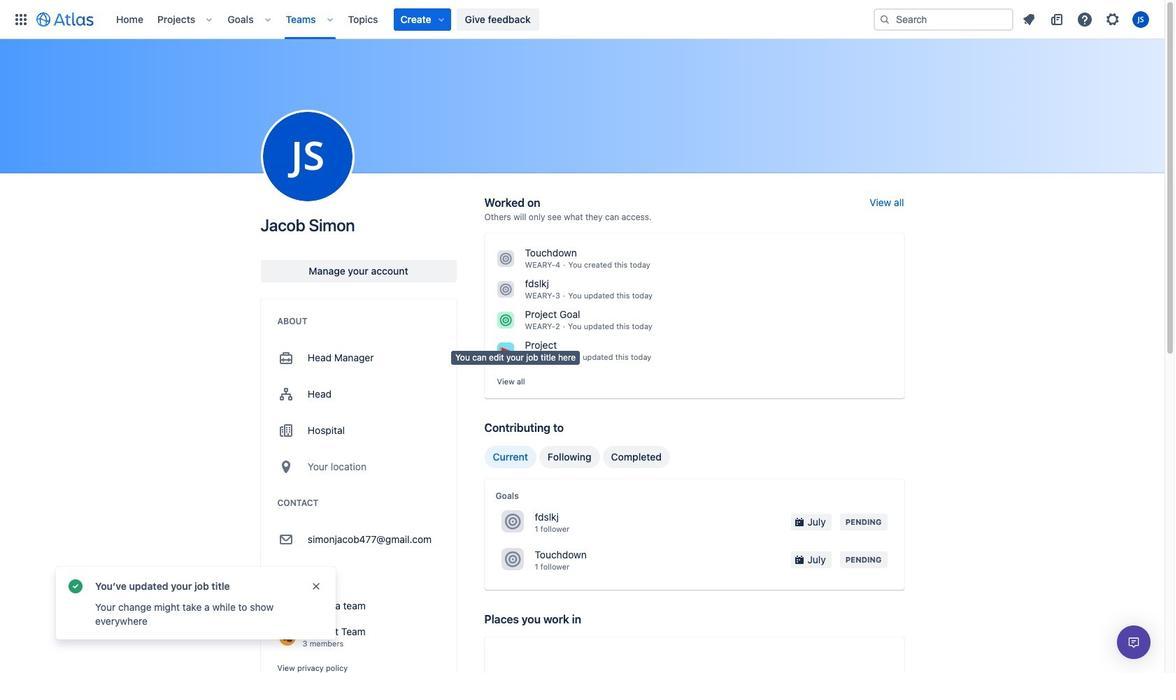 Task type: locate. For each thing, give the bounding box(es) containing it.
group
[[485, 446, 670, 469]]

notifications image
[[1021, 11, 1038, 28]]

top element
[[8, 0, 874, 39]]

settings image
[[1105, 11, 1122, 28]]

Search field
[[874, 8, 1014, 30]]

tooltip
[[451, 351, 580, 365]]

help image
[[1077, 11, 1094, 28]]

banner
[[0, 0, 1165, 39]]



Task type: vqa. For each thing, say whether or not it's contained in the screenshot.
the 'Dismiss' image at the bottom left of the page
yes



Task type: describe. For each thing, give the bounding box(es) containing it.
search image
[[880, 14, 891, 25]]

profile image actions image
[[299, 148, 316, 165]]

dismiss image
[[311, 581, 322, 593]]

switch to... image
[[13, 11, 29, 28]]

open intercom messenger image
[[1126, 635, 1143, 651]]

account image
[[1133, 11, 1150, 28]]



